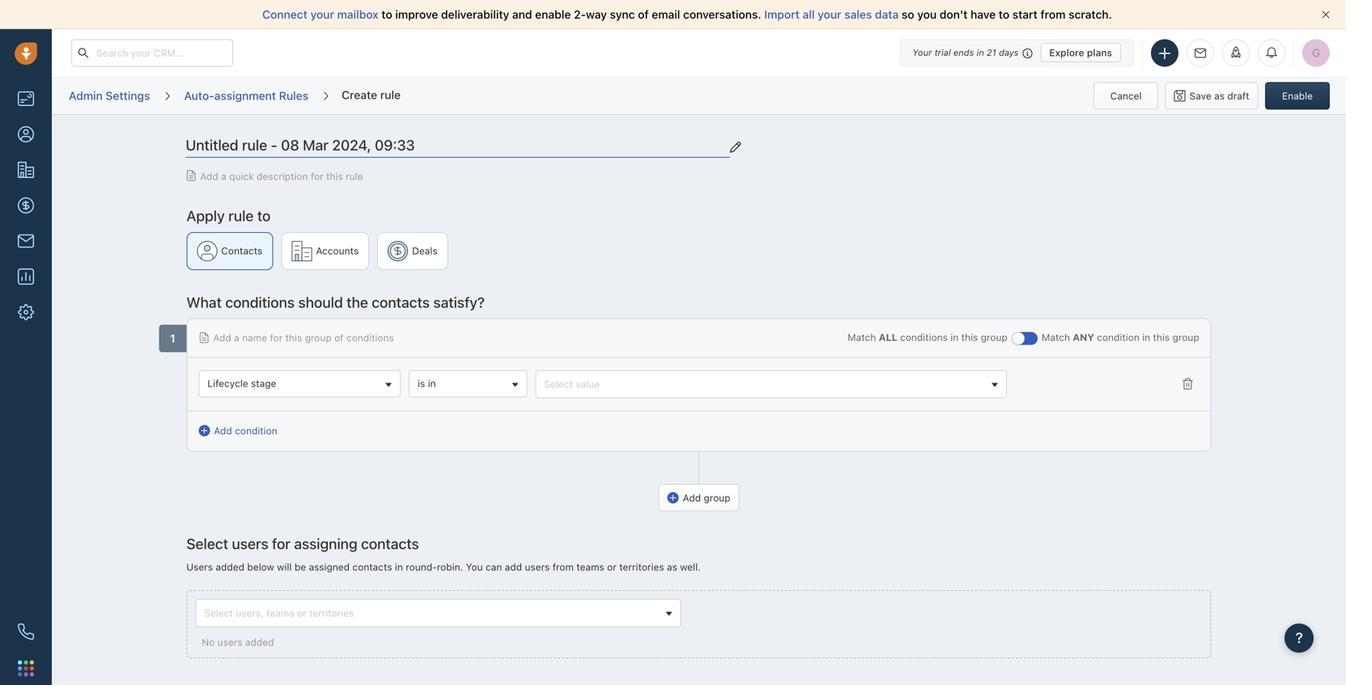 Task type: locate. For each thing, give the bounding box(es) containing it.
enable
[[1283, 90, 1314, 102]]

2 vertical spatial users
[[218, 638, 243, 649]]

users for added
[[218, 638, 243, 649]]

quick
[[229, 171, 254, 182]]

rule right the description
[[346, 171, 363, 182]]

0 vertical spatial added
[[216, 562, 245, 573]]

contacts link
[[187, 232, 273, 270]]

conditions up the name
[[225, 294, 295, 311]]

from right the start
[[1041, 8, 1066, 21]]

0 horizontal spatial to
[[257, 207, 271, 225]]

lifecycle
[[208, 378, 248, 390]]

2 your from the left
[[818, 8, 842, 21]]

21
[[987, 47, 997, 58]]

0 horizontal spatial from
[[553, 562, 574, 573]]

match for match any condition in this group
[[1042, 332, 1071, 343]]

added
[[216, 562, 245, 573], [245, 638, 274, 649]]

for up the will at the bottom of the page
[[272, 536, 291, 553]]

data
[[875, 8, 899, 21]]

cancel
[[1111, 90, 1142, 102]]

assignment
[[214, 89, 276, 102]]

0 vertical spatial contacts
[[372, 294, 430, 311]]

connect your mailbox to improve deliverability and enable 2-way sync of email conversations. import all your sales data so you don't have to start from scratch.
[[262, 8, 1113, 21]]

add inside 'add condition' link
[[214, 426, 232, 437]]

0 vertical spatial a
[[221, 171, 227, 182]]

1 horizontal spatial match
[[1042, 332, 1071, 343]]

0 horizontal spatial as
[[667, 562, 678, 573]]

1 horizontal spatial of
[[638, 8, 649, 21]]

conditions right all
[[901, 332, 948, 343]]

enable button
[[1266, 82, 1331, 110]]

of right the sync
[[638, 8, 649, 21]]

in right all
[[951, 332, 959, 343]]

well.
[[680, 562, 701, 573]]

group inside the add group button
[[704, 493, 731, 504]]

rule up contacts
[[228, 207, 254, 225]]

added right users
[[216, 562, 245, 573]]

0 vertical spatial rule
[[380, 88, 401, 101]]

conditions down the
[[347, 333, 394, 344]]

mailbox
[[337, 8, 379, 21]]

of
[[638, 8, 649, 21], [335, 333, 344, 344]]

this
[[326, 171, 343, 182], [962, 332, 979, 343], [1154, 332, 1170, 343], [286, 333, 302, 344]]

contacts right the
[[372, 294, 430, 311]]

1 vertical spatial rule
[[346, 171, 363, 182]]

your right all
[[818, 8, 842, 21]]

2 horizontal spatial rule
[[380, 88, 401, 101]]

match left any on the right
[[1042, 332, 1071, 343]]

1 vertical spatial condition
[[235, 426, 278, 437]]

settings
[[106, 89, 150, 102]]

explore plans
[[1050, 47, 1113, 58]]

match
[[848, 332, 877, 343], [1042, 332, 1071, 343]]

contacts
[[372, 294, 430, 311], [361, 536, 419, 553], [353, 562, 392, 573]]

import all your sales data link
[[765, 8, 902, 21]]

0 vertical spatial for
[[311, 171, 324, 182]]

1 horizontal spatial conditions
[[347, 333, 394, 344]]

condition right any on the right
[[1098, 332, 1140, 343]]

deals link
[[377, 232, 448, 270]]

0 horizontal spatial of
[[335, 333, 344, 344]]

a
[[221, 171, 227, 182], [234, 333, 240, 344]]

phone image
[[18, 624, 34, 641]]

your left mailbox
[[311, 8, 334, 21]]

a left quick
[[221, 171, 227, 182]]

your
[[311, 8, 334, 21], [818, 8, 842, 21]]

to up contacts
[[257, 207, 271, 225]]

explore plans link
[[1041, 43, 1122, 62]]

a for quick
[[221, 171, 227, 182]]

connect your mailbox link
[[262, 8, 382, 21]]

for right the description
[[311, 171, 324, 182]]

enable
[[535, 8, 571, 21]]

add
[[200, 171, 218, 182], [213, 333, 231, 344], [214, 426, 232, 437], [683, 493, 701, 504]]

1 match from the left
[[848, 332, 877, 343]]

for right the name
[[270, 333, 283, 344]]

of down what conditions should the contacts satisfy?
[[335, 333, 344, 344]]

0 horizontal spatial match
[[848, 332, 877, 343]]

in for condition
[[1143, 332, 1151, 343]]

add left the name
[[213, 333, 231, 344]]

in right any on the right
[[1143, 332, 1151, 343]]

to left the start
[[999, 8, 1010, 21]]

add left quick
[[200, 171, 218, 182]]

0 vertical spatial as
[[1215, 90, 1225, 102]]

what conditions should the contacts satisfy?
[[187, 294, 485, 311]]

1 vertical spatial of
[[335, 333, 344, 344]]

condition down stage
[[235, 426, 278, 437]]

save as draft button
[[1166, 82, 1259, 110]]

assigned
[[309, 562, 350, 573]]

in left 21
[[977, 47, 985, 58]]

add condition
[[214, 426, 278, 437]]

condition
[[1098, 332, 1140, 343], [235, 426, 278, 437]]

import
[[765, 8, 800, 21]]

group for add a name for this group of conditions
[[305, 333, 332, 344]]

in right is
[[428, 378, 436, 390]]

rule right create
[[380, 88, 401, 101]]

1 vertical spatial added
[[245, 638, 274, 649]]

users right add
[[525, 562, 550, 573]]

users right no
[[218, 638, 243, 649]]

0 horizontal spatial rule
[[228, 207, 254, 225]]

contacts right "assigned"
[[353, 562, 392, 573]]

add down 'lifecycle'
[[214, 426, 232, 437]]

this for match any condition in this group
[[1154, 332, 1170, 343]]

save
[[1190, 90, 1212, 102]]

2 horizontal spatial to
[[999, 8, 1010, 21]]

add a quick description for this rule
[[200, 171, 363, 182]]

0 vertical spatial from
[[1041, 8, 1066, 21]]

add inside the add group button
[[683, 493, 701, 504]]

users up below on the bottom of page
[[232, 536, 269, 553]]

no users added
[[202, 638, 274, 649]]

is in
[[418, 378, 436, 390]]

from left the teams at the bottom left of the page
[[553, 562, 574, 573]]

in
[[977, 47, 985, 58], [951, 332, 959, 343], [1143, 332, 1151, 343], [428, 378, 436, 390], [395, 562, 403, 573]]

0 vertical spatial users
[[232, 536, 269, 553]]

cancel button
[[1094, 82, 1159, 110]]

0 horizontal spatial condition
[[235, 426, 278, 437]]

no
[[202, 638, 215, 649]]

2 match from the left
[[1042, 332, 1071, 343]]

a left the name
[[234, 333, 240, 344]]

scratch.
[[1069, 8, 1113, 21]]

conversations.
[[684, 8, 762, 21]]

in left round-
[[395, 562, 403, 573]]

added right no
[[245, 638, 274, 649]]

as left well.
[[667, 562, 678, 573]]

add group button
[[659, 485, 740, 512]]

add a name for this group of conditions
[[213, 333, 394, 344]]

1 your from the left
[[311, 8, 334, 21]]

for
[[311, 171, 324, 182], [270, 333, 283, 344], [272, 536, 291, 553]]

group
[[981, 332, 1008, 343], [1173, 332, 1200, 343], [305, 333, 332, 344], [704, 493, 731, 504]]

rule
[[380, 88, 401, 101], [346, 171, 363, 182], [228, 207, 254, 225]]

1 vertical spatial contacts
[[361, 536, 419, 553]]

and
[[513, 8, 532, 21]]

1 horizontal spatial condition
[[1098, 332, 1140, 343]]

0 horizontal spatial your
[[311, 8, 334, 21]]

1 horizontal spatial your
[[818, 8, 842, 21]]

2 vertical spatial rule
[[228, 207, 254, 225]]

Enter a name for this rule text field
[[186, 134, 731, 158]]

this for add a name for this group of conditions
[[286, 333, 302, 344]]

0 horizontal spatial a
[[221, 171, 227, 182]]

sales
[[845, 8, 872, 21]]

as right save
[[1215, 90, 1225, 102]]

as
[[1215, 90, 1225, 102], [667, 562, 678, 573]]

add up well.
[[683, 493, 701, 504]]

0 horizontal spatial added
[[216, 562, 245, 573]]

users
[[232, 536, 269, 553], [525, 562, 550, 573], [218, 638, 243, 649]]

conditions
[[225, 294, 295, 311], [901, 332, 948, 343], [347, 333, 394, 344]]

1 horizontal spatial a
[[234, 333, 240, 344]]

add for add a name for this group of conditions
[[213, 333, 231, 344]]

1 vertical spatial a
[[234, 333, 240, 344]]

Search your CRM... text field
[[71, 39, 233, 67]]

as inside button
[[1215, 90, 1225, 102]]

explore
[[1050, 47, 1085, 58]]

contacts up round-
[[361, 536, 419, 553]]

1 horizontal spatial from
[[1041, 8, 1066, 21]]

1 horizontal spatial as
[[1215, 90, 1225, 102]]

match left all
[[848, 332, 877, 343]]

add for add condition
[[214, 426, 232, 437]]

add
[[505, 562, 522, 573]]

accounts link
[[281, 232, 369, 270]]

to right mailbox
[[382, 8, 393, 21]]

from
[[1041, 8, 1066, 21], [553, 562, 574, 573]]

is
[[418, 378, 425, 390]]



Task type: describe. For each thing, give the bounding box(es) containing it.
round-
[[406, 562, 437, 573]]

in for ends
[[977, 47, 985, 58]]

rule for apply rule to
[[228, 207, 254, 225]]

what's new image
[[1231, 47, 1242, 58]]

teams
[[577, 562, 605, 573]]

create
[[342, 88, 377, 101]]

your
[[913, 47, 932, 58]]

group for match all conditions in this group
[[981, 332, 1008, 343]]

Select users, teams or territories search field
[[200, 606, 660, 623]]

deliverability
[[441, 8, 510, 21]]

add group
[[683, 493, 731, 504]]

you
[[466, 562, 483, 573]]

create rule
[[342, 88, 401, 101]]

users for for
[[232, 536, 269, 553]]

add for add a quick description for this rule
[[200, 171, 218, 182]]

connect
[[262, 8, 308, 21]]

1 horizontal spatial added
[[245, 638, 274, 649]]

phone element
[[10, 616, 42, 649]]

lifecycle stage button
[[199, 371, 401, 398]]

1 vertical spatial for
[[270, 333, 283, 344]]

auto-assignment rules
[[184, 89, 309, 102]]

auto-
[[184, 89, 214, 102]]

don't
[[940, 8, 968, 21]]

2 vertical spatial for
[[272, 536, 291, 553]]

contacts for the
[[372, 294, 430, 311]]

all
[[879, 332, 898, 343]]

match all conditions in this group
[[848, 332, 1008, 343]]

freshworks switcher image
[[18, 661, 34, 677]]

or
[[607, 562, 617, 573]]

accounts
[[316, 246, 359, 257]]

any
[[1073, 332, 1095, 343]]

have
[[971, 8, 996, 21]]

add condition link
[[199, 424, 278, 439]]

1 horizontal spatial to
[[382, 8, 393, 21]]

improve
[[396, 8, 438, 21]]

select
[[187, 536, 228, 553]]

1 vertical spatial users
[[525, 562, 550, 573]]

1 vertical spatial as
[[667, 562, 678, 573]]

rule for create rule
[[380, 88, 401, 101]]

name
[[242, 333, 267, 344]]

0 vertical spatial of
[[638, 8, 649, 21]]

2 vertical spatial contacts
[[353, 562, 392, 573]]

this for match all conditions in this group
[[962, 332, 979, 343]]

robin.
[[437, 562, 463, 573]]

0 vertical spatial condition
[[1098, 332, 1140, 343]]

way
[[586, 8, 607, 21]]

match for match all conditions in this group
[[848, 332, 877, 343]]

below
[[247, 562, 274, 573]]

users added below will be assigned contacts in round-robin. you can add users from teams or territories as well.
[[187, 562, 701, 573]]

days
[[999, 47, 1019, 58]]

a for name
[[234, 333, 240, 344]]

contacts for assigning
[[361, 536, 419, 553]]

will
[[277, 562, 292, 573]]

stage
[[251, 378, 276, 390]]

1 horizontal spatial rule
[[346, 171, 363, 182]]

description
[[257, 171, 308, 182]]

1 vertical spatial from
[[553, 562, 574, 573]]

should
[[298, 294, 343, 311]]

can
[[486, 562, 502, 573]]

add for add group
[[683, 493, 701, 504]]

select users for assigning contacts
[[187, 536, 419, 553]]

users
[[187, 562, 213, 573]]

is in button
[[409, 371, 528, 398]]

the
[[347, 294, 368, 311]]

admin
[[69, 89, 103, 102]]

contacts
[[221, 246, 263, 257]]

so
[[902, 8, 915, 21]]

in inside button
[[428, 378, 436, 390]]

email
[[652, 8, 681, 21]]

territories
[[620, 562, 664, 573]]

start
[[1013, 8, 1038, 21]]

close image
[[1323, 11, 1331, 19]]

2 horizontal spatial conditions
[[901, 332, 948, 343]]

draft
[[1228, 90, 1250, 102]]

be
[[295, 562, 306, 573]]

2-
[[574, 8, 586, 21]]

assigning
[[294, 536, 358, 553]]

what
[[187, 294, 222, 311]]

trial
[[935, 47, 951, 58]]

apply rule to
[[187, 207, 271, 225]]

sync
[[610, 8, 635, 21]]

group for match any condition in this group
[[1173, 332, 1200, 343]]

auto-assignment rules link
[[183, 83, 309, 109]]

you
[[918, 8, 937, 21]]

admin settings link
[[68, 83, 151, 109]]

plans
[[1088, 47, 1113, 58]]

deals
[[412, 246, 438, 257]]

apply
[[187, 207, 225, 225]]

match any condition in this group
[[1042, 332, 1200, 343]]

admin settings
[[69, 89, 150, 102]]

satisfy?
[[434, 294, 485, 311]]

rules
[[279, 89, 309, 102]]

0 horizontal spatial conditions
[[225, 294, 295, 311]]

all
[[803, 8, 815, 21]]

lifecycle stage
[[208, 378, 276, 390]]

Select value search field
[[541, 376, 986, 393]]

in for conditions
[[951, 332, 959, 343]]

ends
[[954, 47, 975, 58]]



Task type: vqa. For each thing, say whether or not it's contained in the screenshot.
Select
yes



